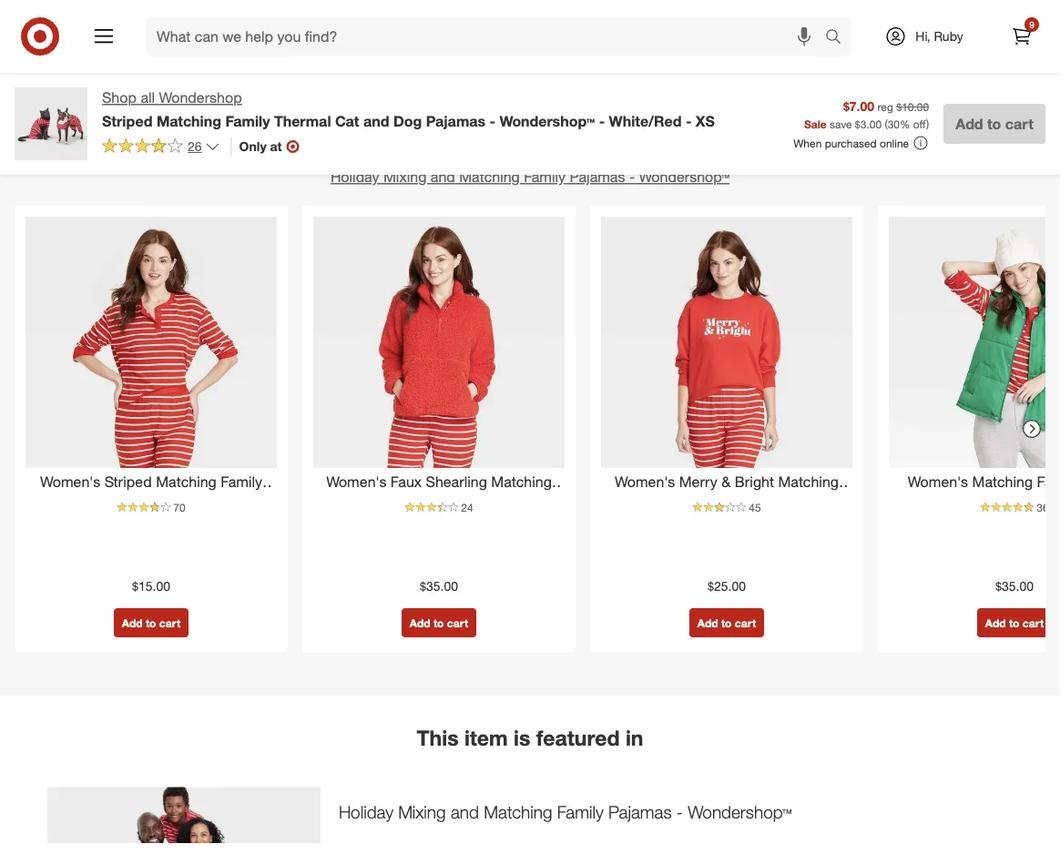 Task type: locate. For each thing, give the bounding box(es) containing it.
0 vertical spatial and
[[364, 112, 390, 130]]

when
[[794, 136, 822, 150]]

add to cart button for 36
[[978, 609, 1053, 638]]

white/red
[[609, 112, 682, 130]]

1 vertical spatial pajamas
[[570, 168, 626, 186]]

add
[[956, 115, 984, 133], [122, 617, 143, 630], [410, 617, 431, 630], [698, 617, 719, 630], [986, 617, 1007, 630]]

to for 70
[[146, 617, 156, 630]]

search
[[818, 29, 861, 47]]

and
[[364, 112, 390, 130], [431, 168, 456, 186], [451, 803, 479, 824]]

9 link
[[1003, 16, 1043, 57]]

xs
[[696, 112, 715, 130]]

)
[[927, 117, 930, 131]]

$10.00
[[897, 100, 930, 114]]

0 horizontal spatial $35.00
[[420, 578, 458, 594]]

$35.00 for 36
[[996, 578, 1034, 594]]

add to cart button
[[944, 104, 1046, 144], [114, 609, 189, 638], [402, 609, 477, 638], [690, 609, 765, 638], [978, 609, 1053, 638]]

pajamas down white/red
[[570, 168, 626, 186]]

1 horizontal spatial $35.00
[[996, 578, 1034, 594]]

pajamas down 'in'
[[609, 803, 672, 824]]

mixing down "this"
[[399, 803, 446, 824]]

cart for 70
[[159, 617, 181, 630]]

1 $35.00 from the left
[[420, 578, 458, 594]]

matching
[[157, 112, 221, 130], [460, 168, 520, 186], [973, 473, 1034, 491], [484, 803, 553, 824]]

mixing
[[384, 168, 427, 186], [399, 803, 446, 824]]

women's striped matching family thermal pajama top - wondershop™ red image
[[26, 217, 277, 468]]

family
[[225, 112, 270, 130], [524, 168, 566, 186], [558, 803, 604, 824]]

fam
[[1038, 473, 1061, 491]]

pajamas
[[426, 112, 486, 130], [570, 168, 626, 186], [609, 803, 672, 824]]

shop
[[102, 89, 137, 107]]

mixing down dog
[[384, 168, 427, 186]]

reg
[[878, 100, 894, 114]]

cart for 24
[[447, 617, 469, 630]]

and down item
[[451, 803, 479, 824]]

featured
[[537, 725, 620, 751]]

add for 36
[[986, 617, 1007, 630]]

to for 24
[[434, 617, 444, 630]]

off
[[914, 117, 927, 131]]

item
[[465, 725, 508, 751]]

ruby
[[935, 28, 964, 44]]

matching inside shop all wondershop striped matching family thermal cat and dog pajamas - wondershop™ - white/red - xs
[[157, 112, 221, 130]]

women's merry & bright matching family sweatshirt - wondershop™ red image
[[602, 217, 853, 468]]

and down shop all wondershop striped matching family thermal cat and dog pajamas - wondershop™ - white/red - xs
[[431, 168, 456, 186]]

women's
[[909, 473, 969, 491]]

$7.00
[[844, 98, 875, 114]]

online
[[881, 136, 910, 150]]

cart
[[1006, 115, 1035, 133], [159, 617, 181, 630], [447, 617, 469, 630], [735, 617, 757, 630], [1023, 617, 1045, 630]]

$7.00 reg $10.00 sale save $ 3.00 ( 30 % off )
[[805, 98, 930, 131]]

pajamas inside shop all wondershop striped matching family thermal cat and dog pajamas - wondershop™ - white/red - xs
[[426, 112, 486, 130]]

at
[[270, 138, 282, 154]]

0 vertical spatial pajamas
[[426, 112, 486, 130]]

2 $35.00 from the left
[[996, 578, 1034, 594]]

cart for 45
[[735, 617, 757, 630]]

this
[[417, 725, 459, 751]]

is
[[514, 725, 531, 751]]

add to cart for 45
[[698, 617, 757, 630]]

add for 45
[[698, 617, 719, 630]]

shop all wondershop striped matching family thermal cat and dog pajamas - wondershop™ - white/red - xs
[[102, 89, 715, 130]]

striped
[[102, 112, 153, 130]]

add to cart button for 45
[[690, 609, 765, 638]]

(
[[885, 117, 888, 131]]

holiday mixing and matching family pajamas - wondershop™
[[331, 168, 730, 186], [339, 803, 793, 824]]

0 vertical spatial wondershop™
[[500, 112, 595, 130]]

holiday mixing and matching family pajamas - wondershop™ link
[[331, 168, 730, 186]]

30
[[888, 117, 901, 131]]

1 vertical spatial family
[[524, 168, 566, 186]]

pajamas right dog
[[426, 112, 486, 130]]

$35.00
[[420, 578, 458, 594], [996, 578, 1034, 594]]

add for 24
[[410, 617, 431, 630]]

this item is featured in
[[417, 725, 644, 751]]

-
[[490, 112, 496, 130], [599, 112, 605, 130], [686, 112, 692, 130], [630, 168, 635, 186], [677, 803, 683, 824]]

only at
[[239, 138, 282, 154]]

1 vertical spatial wondershop™
[[639, 168, 730, 186]]

wondershop™
[[500, 112, 595, 130], [639, 168, 730, 186], [688, 803, 793, 824]]

holiday
[[331, 168, 380, 186], [339, 803, 394, 824]]

all
[[141, 89, 155, 107]]

add to cart
[[956, 115, 1035, 133], [122, 617, 181, 630], [410, 617, 469, 630], [698, 617, 757, 630], [986, 617, 1045, 630]]

add to cart button for 24
[[402, 609, 477, 638]]

$15.00
[[132, 578, 170, 594]]

and right cat
[[364, 112, 390, 130]]

add for 70
[[122, 617, 143, 630]]

wondershop™ inside shop all wondershop striped matching family thermal cat and dog pajamas - wondershop™ - white/red - xs
[[500, 112, 595, 130]]

to
[[988, 115, 1002, 133], [146, 617, 156, 630], [434, 617, 444, 630], [722, 617, 732, 630], [1010, 617, 1020, 630]]

add to cart button for 70
[[114, 609, 189, 638]]

What can we help you find? suggestions appear below search field
[[146, 16, 830, 57]]

only
[[239, 138, 267, 154]]

0 vertical spatial family
[[225, 112, 270, 130]]

hi,
[[916, 28, 931, 44]]

2 vertical spatial family
[[558, 803, 604, 824]]



Task type: vqa. For each thing, say whether or not it's contained in the screenshot.
10 within • Includes knife, 2 cans of Play-Doh Sparkle compound, and 10 cans of Play-Doh Brand Modeling Compound (net • Ages 3 years and up • Product and colors will vary. • Compound not intended to be eaten. • Notice to Parents: Contains Wheat. • Non-Toxic. Conforms to: ASTM D-4236. • To clean, allow to dry, then scrape or vacuum. • Molded results vary depending on child's age and level of skill.
no



Task type: describe. For each thing, give the bounding box(es) containing it.
$35.00 for 24
[[420, 578, 458, 594]]

women's faux shearling matching family half zip pullover - wondershop™ red image
[[314, 217, 565, 468]]

1 vertical spatial and
[[431, 168, 456, 186]]

image of striped matching family thermal cat and dog pajamas - wondershop™ - white/red - xs image
[[15, 87, 87, 160]]

when purchased online
[[794, 136, 910, 150]]

family inside shop all wondershop striped matching family thermal cat and dog pajamas - wondershop™ - white/red - xs
[[225, 112, 270, 130]]

2 vertical spatial wondershop™
[[688, 803, 793, 824]]

search button
[[818, 16, 861, 60]]

matching inside "women's matching fam"
[[973, 473, 1034, 491]]

dog
[[394, 112, 422, 130]]

70
[[173, 501, 186, 515]]

26 link
[[102, 137, 220, 158]]

purchased
[[825, 136, 877, 150]]

and inside shop all wondershop striped matching family thermal cat and dog pajamas - wondershop™ - white/red - xs
[[364, 112, 390, 130]]

9
[[1030, 19, 1035, 30]]

wondershop
[[159, 89, 242, 107]]

$
[[856, 117, 861, 131]]

women's matching family puffer vest - wondershop™ green image
[[890, 217, 1061, 468]]

sale
[[805, 117, 827, 131]]

save
[[830, 117, 853, 131]]

%
[[901, 117, 911, 131]]

cat
[[335, 112, 360, 130]]

hi, ruby
[[916, 28, 964, 44]]

0 vertical spatial holiday
[[331, 168, 380, 186]]

to for 45
[[722, 617, 732, 630]]

24
[[461, 501, 474, 515]]

26
[[188, 138, 202, 154]]

45
[[750, 501, 762, 515]]

in
[[626, 725, 644, 751]]

0 vertical spatial holiday mixing and matching family pajamas - wondershop™
[[331, 168, 730, 186]]

add to cart for 24
[[410, 617, 469, 630]]

1 vertical spatial holiday
[[339, 803, 394, 824]]

1 vertical spatial mixing
[[399, 803, 446, 824]]

add to cart for 70
[[122, 617, 181, 630]]

0 vertical spatial mixing
[[384, 168, 427, 186]]

to for 36
[[1010, 617, 1020, 630]]

women's matching fam
[[909, 473, 1061, 512]]

2 vertical spatial and
[[451, 803, 479, 824]]

$25.00
[[708, 578, 746, 594]]

add to cart for 36
[[986, 617, 1045, 630]]

1 vertical spatial holiday mixing and matching family pajamas - wondershop™
[[339, 803, 793, 824]]

36
[[1038, 501, 1050, 515]]

cart for 36
[[1023, 617, 1045, 630]]

3.00
[[861, 117, 882, 131]]

2 vertical spatial pajamas
[[609, 803, 672, 824]]

thermal
[[274, 112, 331, 130]]



